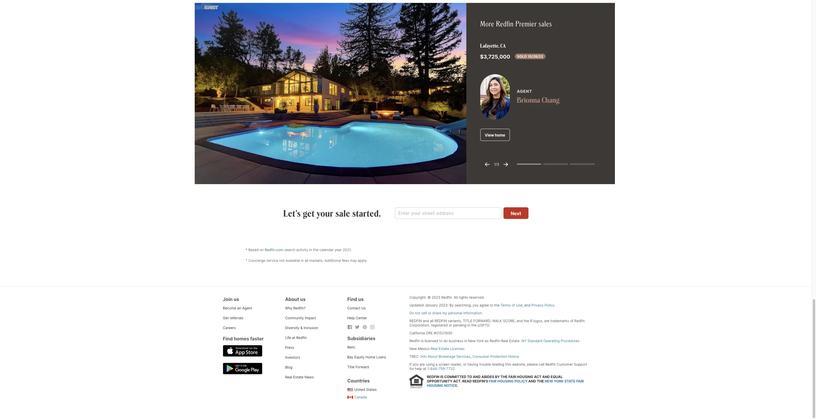 Task type: locate. For each thing, give the bounding box(es) containing it.
share
[[432, 311, 441, 315]]

redfin inside if you are using a screen reader, or having trouble reading this website, please call redfin customer support for help at
[[545, 362, 556, 367]]

0 vertical spatial new
[[468, 339, 476, 343]]

activity
[[296, 248, 308, 252]]

0 horizontal spatial fair
[[489, 379, 497, 384]]

0 horizontal spatial ,
[[471, 355, 472, 359]]

of
[[512, 303, 515, 308], [570, 319, 574, 323]]

or inside if you are using a screen reader, or having trouble reading this website, please call redfin customer support for help at
[[463, 362, 467, 367]]

0 horizontal spatial find
[[223, 336, 233, 342]]

0 vertical spatial about
[[285, 297, 299, 302]]

operating
[[544, 339, 560, 343]]

act
[[534, 375, 542, 379]]

us for join us
[[234, 297, 239, 302]]

ny
[[522, 339, 527, 343]]

1 vertical spatial ,
[[523, 303, 524, 308]]

0 vertical spatial of
[[512, 303, 515, 308]]

are left 1-
[[420, 362, 425, 367]]

and
[[473, 375, 481, 379], [542, 375, 550, 379], [528, 379, 536, 384]]

premier
[[516, 19, 537, 29]]

1 horizontal spatial are
[[544, 319, 550, 323]]

dre
[[426, 331, 433, 335]]

diversity
[[285, 326, 300, 330]]

0 horizontal spatial housing
[[427, 384, 443, 388]]

sold
[[517, 54, 527, 59]]

the up "markets."
[[313, 248, 319, 252]]

0 horizontal spatial estate
[[293, 375, 304, 380]]

1 horizontal spatial not
[[415, 311, 421, 315]]

find up contact
[[347, 297, 357, 302]]

2 us from the left
[[300, 297, 306, 302]]

redfin down '&'
[[296, 336, 307, 340]]

redfin down do on the right
[[410, 319, 422, 323]]

rights
[[459, 295, 468, 300]]

1 vertical spatial real
[[431, 347, 438, 351]]

at left 1-
[[423, 367, 426, 371]]

1
[[494, 162, 496, 167]]

housing
[[517, 375, 533, 379], [497, 379, 514, 384], [427, 384, 443, 388]]

equal
[[551, 375, 563, 379]]

to left do
[[439, 339, 443, 343]]

the left r
[[524, 319, 529, 323]]

the right by
[[501, 375, 508, 379]]

and right 'score,'
[[517, 319, 523, 323]]

0 horizontal spatial real
[[285, 375, 292, 380]]

us for about us
[[300, 297, 306, 302]]

0 horizontal spatial are
[[420, 362, 425, 367]]

your
[[317, 207, 334, 219]]

2 horizontal spatial ,
[[523, 303, 524, 308]]

0 horizontal spatial or
[[428, 311, 431, 315]]

housing inside the new york state fair housing notice
[[427, 384, 443, 388]]

find for find us
[[347, 297, 357, 302]]

or inside redfin and all redfin variants, title forward, walk score, and the r logos, are trademarks of redfin corporation, registered or pending in the uspto.
[[449, 323, 452, 328]]

referrals
[[230, 316, 244, 320]]

redfin right trademarks
[[575, 319, 585, 323]]

diversity & inclusion
[[285, 326, 318, 330]]

updated
[[410, 303, 424, 308]]

all down share
[[430, 319, 434, 323]]

0 vertical spatial find
[[347, 297, 357, 302]]

all left "markets."
[[305, 259, 308, 263]]

copyright:
[[410, 295, 427, 300]]

1 / 3
[[494, 162, 499, 167]]

1 vertical spatial or
[[449, 323, 452, 328]]

2 vertical spatial or
[[463, 362, 467, 367]]

1 vertical spatial to
[[439, 339, 443, 343]]

0 vertical spatial all
[[305, 259, 308, 263]]

and down sell
[[423, 319, 429, 323]]

redfin facebook image
[[347, 325, 352, 330]]

0 horizontal spatial new
[[410, 347, 417, 351]]

us flag image
[[347, 389, 353, 392]]

agree
[[480, 303, 489, 308]]

0 horizontal spatial and
[[473, 375, 481, 379]]

bay equity home loans button
[[347, 355, 386, 360]]

2 horizontal spatial and
[[542, 375, 550, 379]]

1 horizontal spatial and
[[517, 319, 523, 323]]

1 horizontal spatial you
[[473, 303, 479, 308]]

find
[[347, 297, 357, 302], [223, 336, 233, 342]]

info about brokerage services link
[[421, 355, 471, 359]]

1 horizontal spatial about
[[428, 355, 438, 359]]

walk
[[492, 319, 502, 323]]

the inside the redfin is committed to and abides by the fair housing act and equal opportunity act. read redfin's
[[501, 375, 508, 379]]

not right service at the left of the page
[[279, 259, 285, 263]]

, up having
[[471, 355, 472, 359]]

† concierge service not available in all markets. additional fees may apply.
[[246, 259, 368, 263]]

blog
[[285, 365, 292, 370]]

. up committed
[[455, 367, 456, 371]]

*
[[246, 248, 247, 252]]

pending
[[453, 323, 467, 328]]

2021.
[[343, 248, 352, 252]]

you right if
[[413, 362, 419, 367]]

1 horizontal spatial fair
[[509, 375, 516, 379]]

844-
[[431, 367, 439, 371]]

by
[[450, 303, 454, 308]]

new left york
[[468, 339, 476, 343]]

why redfin?
[[285, 306, 306, 311]]

of left 'use'
[[512, 303, 515, 308]]

new york state fair housing notice link
[[427, 379, 584, 388]]

screen
[[439, 362, 450, 367]]

and
[[525, 303, 531, 308], [423, 319, 429, 323], [517, 319, 523, 323]]

at right life
[[292, 336, 295, 340]]

us right join
[[234, 297, 239, 302]]

us up redfin?
[[300, 297, 306, 302]]

1 horizontal spatial real
[[431, 347, 438, 351]]

0 horizontal spatial to
[[439, 339, 443, 343]]

real down licensed
[[431, 347, 438, 351]]

you
[[473, 303, 479, 308], [413, 362, 419, 367]]

2023
[[432, 295, 440, 300]]

and right act
[[542, 375, 550, 379]]

redfin right more
[[496, 19, 514, 29]]

, left ca
[[498, 42, 499, 49]]

redfin.com
[[265, 248, 283, 252]]

or down trec: info about brokerage services , consumer protection notice
[[463, 362, 467, 367]]

is
[[440, 375, 444, 379]]

contact
[[347, 306, 360, 311]]

january
[[425, 303, 438, 308]]

redfin right call at the bottom right of page
[[545, 362, 556, 367]]

1 vertical spatial of
[[570, 319, 574, 323]]

2 horizontal spatial housing
[[517, 375, 533, 379]]

get referrals
[[223, 316, 244, 320]]

1 horizontal spatial find
[[347, 297, 357, 302]]

3 us from the left
[[358, 297, 364, 302]]

0 vertical spatial real
[[501, 339, 508, 343]]

become
[[223, 306, 236, 311]]

trec: info about brokerage services , consumer protection notice
[[410, 355, 519, 359]]

0 vertical spatial you
[[473, 303, 479, 308]]

7732
[[446, 367, 455, 371]]

center
[[356, 316, 367, 320]]

the left the "new"
[[537, 379, 544, 384]]

redfin inside the redfin is committed to and abides by the fair housing act and equal opportunity act. read redfin's
[[427, 375, 440, 379]]

0 vertical spatial estate
[[439, 347, 449, 351]]

in right activity
[[309, 248, 312, 252]]

1 vertical spatial you
[[413, 362, 419, 367]]

you down reserved.
[[473, 303, 479, 308]]

&
[[301, 326, 303, 330]]

1 horizontal spatial ,
[[498, 42, 499, 49]]

are inside if you are using a screen reader, or having trouble reading this website, please call redfin customer support for help at
[[420, 362, 425, 367]]

Enter your street address search field
[[395, 207, 501, 219]]

real left 'estate.' in the bottom right of the page
[[501, 339, 508, 343]]

read
[[462, 379, 472, 384]]

1 horizontal spatial estate
[[439, 347, 449, 351]]

about
[[285, 297, 299, 302], [428, 355, 438, 359]]

customer
[[557, 362, 573, 367]]

about up why redfin?
[[285, 297, 299, 302]]

rent. button
[[347, 345, 356, 350]]

in right available
[[301, 259, 304, 263]]

, left privacy on the right of the page
[[523, 303, 524, 308]]

0 horizontal spatial you
[[413, 362, 419, 367]]

0 vertical spatial at
[[292, 336, 295, 340]]

and right to
[[473, 375, 481, 379]]

having
[[468, 362, 478, 367]]

0 horizontal spatial about
[[285, 297, 299, 302]]

download the redfin app from the google play store image
[[223, 363, 262, 375]]

2 horizontal spatial or
[[463, 362, 467, 367]]

1 horizontal spatial or
[[449, 323, 452, 328]]

information
[[463, 311, 482, 315]]

redfin pinterest image
[[362, 325, 367, 330]]

us up us
[[358, 297, 364, 302]]

0 vertical spatial or
[[428, 311, 431, 315]]

redfin right as on the right bottom
[[490, 339, 500, 343]]

new up trec:
[[410, 347, 417, 351]]

2 horizontal spatial and
[[525, 303, 531, 308]]

to right the agree
[[490, 303, 493, 308]]

0 horizontal spatial the
[[501, 375, 508, 379]]

redfin
[[496, 19, 514, 29], [575, 319, 585, 323], [296, 336, 307, 340], [410, 339, 420, 343], [490, 339, 500, 343], [545, 362, 556, 367]]

0 vertical spatial not
[[279, 259, 285, 263]]

the
[[313, 248, 319, 252], [494, 303, 500, 308], [524, 319, 529, 323], [471, 323, 477, 328]]

1 vertical spatial new
[[410, 347, 417, 351]]

1 horizontal spatial all
[[430, 319, 434, 323]]

0 horizontal spatial at
[[292, 336, 295, 340]]

of right trademarks
[[570, 319, 574, 323]]

1 horizontal spatial at
[[423, 367, 426, 371]]

or right sell
[[428, 311, 431, 315]]

news
[[305, 375, 314, 380]]

0 vertical spatial are
[[544, 319, 550, 323]]

1 horizontal spatial the
[[537, 379, 544, 384]]

estate left news
[[293, 375, 304, 380]]

find down careers
[[223, 336, 233, 342]]

canada link
[[347, 395, 367, 400]]

redfin down 844-
[[427, 375, 440, 379]]

1 horizontal spatial of
[[570, 319, 574, 323]]

use
[[516, 303, 523, 308]]

by
[[495, 375, 500, 379]]

1 vertical spatial about
[[428, 355, 438, 359]]

careers
[[223, 326, 236, 330]]

terms
[[501, 303, 511, 308]]

not right do on the right
[[415, 311, 421, 315]]

real estate news button
[[285, 375, 314, 380]]

or
[[428, 311, 431, 315], [449, 323, 452, 328], [463, 362, 467, 367]]

fair inside the new york state fair housing notice
[[576, 379, 584, 384]]

and right policy
[[528, 379, 536, 384]]

or left 'pending' at bottom
[[449, 323, 452, 328]]

0 vertical spatial to
[[490, 303, 493, 308]]

redfin
[[410, 319, 422, 323], [435, 319, 447, 323], [427, 375, 440, 379]]

1 horizontal spatial us
[[300, 297, 306, 302]]

2 vertical spatial real
[[285, 375, 292, 380]]

. down 'updated january 2023: by searching, you agree to the terms of use , and privacy policy .' at the right bottom
[[482, 311, 483, 315]]

reading
[[492, 362, 504, 367]]

all
[[305, 259, 308, 263], [430, 319, 434, 323]]

careers button
[[223, 326, 236, 330]]

real down blog
[[285, 375, 292, 380]]

0 horizontal spatial all
[[305, 259, 308, 263]]

. down committed
[[457, 384, 458, 388]]

about up using
[[428, 355, 438, 359]]

1 vertical spatial at
[[423, 367, 426, 371]]

are right the logos,
[[544, 319, 550, 323]]

1 vertical spatial find
[[223, 336, 233, 342]]

mexico
[[418, 347, 430, 351]]

in right 'pending' at bottom
[[467, 323, 470, 328]]

protection
[[490, 355, 507, 359]]

1 vertical spatial are
[[420, 362, 425, 367]]

1 us from the left
[[234, 297, 239, 302]]

estate up info about brokerage services link
[[439, 347, 449, 351]]

and right 'use'
[[525, 303, 531, 308]]

1 vertical spatial all
[[430, 319, 434, 323]]

us for find us
[[358, 297, 364, 302]]

2 horizontal spatial us
[[358, 297, 364, 302]]

2 horizontal spatial fair
[[576, 379, 584, 384]]

0 horizontal spatial us
[[234, 297, 239, 302]]

redfin down my
[[435, 319, 447, 323]]

of inside redfin and all redfin variants, title forward, walk score, and the r logos, are trademarks of redfin corporation, registered or pending in the uspto.
[[570, 319, 574, 323]]

0 vertical spatial ,
[[498, 42, 499, 49]]



Task type: vqa. For each thing, say whether or not it's contained in the screenshot.
may
yes



Task type: describe. For each thing, give the bounding box(es) containing it.
an
[[237, 306, 241, 311]]

help
[[347, 316, 355, 320]]

community
[[285, 316, 304, 320]]

trouble
[[479, 362, 491, 367]]

redfin for is
[[427, 375, 440, 379]]

privacy policy link
[[532, 303, 554, 308]]

bay
[[347, 355, 353, 360]]

2 horizontal spatial real
[[501, 339, 508, 343]]

are inside redfin and all redfin variants, title forward, walk score, and the r logos, are trademarks of redfin corporation, registered or pending in the uspto.
[[544, 319, 550, 323]]

bay equity home loans
[[347, 355, 386, 360]]

as
[[485, 339, 489, 343]]

sell
[[421, 311, 427, 315]]

york
[[477, 339, 484, 343]]

for
[[410, 367, 414, 371]]

redfin instagram image
[[370, 325, 375, 330]]

all inside redfin and all redfin variants, title forward, walk score, and the r logos, are trademarks of redfin corporation, registered or pending in the uspto.
[[430, 319, 434, 323]]

calendar
[[320, 248, 334, 252]]

sales
[[539, 19, 552, 29]]

new york state fair housing notice
[[427, 379, 584, 388]]

state
[[565, 379, 576, 384]]

forward,
[[473, 319, 491, 323]]

faster
[[250, 336, 264, 342]]

housing inside the redfin is committed to and abides by the fair housing act and equal opportunity act. read redfin's
[[517, 375, 533, 379]]

fair housing policy link
[[489, 379, 528, 384]]

sold 10/26/22
[[517, 54, 543, 59]]

inclusion
[[304, 326, 318, 330]]

home
[[366, 355, 375, 360]]

r
[[530, 319, 532, 323]]

united
[[354, 388, 365, 392]]

1 horizontal spatial housing
[[497, 379, 514, 384]]

the left terms on the bottom
[[494, 303, 500, 308]]

services
[[456, 355, 471, 359]]

real estate news
[[285, 375, 314, 380]]

redfin inside redfin and all redfin variants, title forward, walk score, and the r logos, are trademarks of redfin corporation, registered or pending in the uspto.
[[575, 319, 585, 323]]

new
[[545, 379, 553, 384]]

rent.
[[347, 345, 356, 350]]

estate.
[[509, 339, 521, 343]]

1 horizontal spatial new
[[468, 339, 476, 343]]

find for find homes faster
[[223, 336, 233, 342]]

view home button
[[480, 129, 510, 141]]

reserved.
[[469, 295, 485, 300]]

in right business
[[464, 339, 467, 343]]

do
[[444, 339, 448, 343]]

act.
[[453, 379, 462, 384]]

redfin is committed to and abides by the fair housing act and equal opportunity act. read redfin's
[[427, 375, 563, 384]]

fair housing policy and the
[[489, 379, 545, 384]]

join
[[223, 297, 233, 302]]

home
[[495, 133, 505, 138]]

redfin left is
[[410, 339, 420, 343]]

canadian flag image
[[347, 396, 353, 399]]

based
[[248, 248, 259, 252]]

website,
[[512, 362, 526, 367]]

copyright: © 2023 redfin. all rights reserved.
[[410, 295, 485, 300]]

you inside if you are using a screen reader, or having trouble reading this website, please call redfin customer support for help at
[[413, 362, 419, 367]]

if
[[410, 362, 412, 367]]

homes
[[234, 336, 249, 342]]

standard
[[528, 339, 543, 343]]

help center
[[347, 316, 367, 320]]

more
[[480, 19, 494, 29]]

next button
[[504, 207, 529, 219]]

available
[[286, 259, 300, 263]]

. up trademarks
[[554, 303, 555, 308]]

redfin twitter image
[[355, 325, 360, 330]]

states
[[366, 388, 377, 392]]

10/26/22
[[528, 54, 543, 59]]

california
[[410, 331, 425, 335]]

1 vertical spatial not
[[415, 311, 421, 315]]

become an agent button
[[223, 306, 252, 311]]

york
[[554, 379, 564, 384]]

at inside if you are using a screen reader, or having trouble reading this website, please call redfin customer support for help at
[[423, 367, 426, 371]]

service
[[266, 259, 278, 263]]

redfin for and
[[410, 319, 422, 323]]

new mexico real estate licenses
[[410, 347, 465, 351]]

loans
[[376, 355, 386, 360]]

equal housing opportunity image
[[410, 375, 424, 389]]

get
[[303, 207, 315, 219]]

©
[[428, 295, 431, 300]]

2 vertical spatial ,
[[471, 355, 472, 359]]

licenses
[[450, 347, 465, 351]]

title forward
[[347, 365, 369, 369]]

get referrals button
[[223, 316, 244, 320]]

equity
[[354, 355, 365, 360]]

redfin?
[[293, 306, 306, 311]]

fair inside the redfin is committed to and abides by the fair housing act and equal opportunity act. read redfin's
[[509, 375, 516, 379]]

us
[[361, 306, 366, 311]]

in inside redfin and all redfin variants, title forward, walk score, and the r logos, are trademarks of redfin corporation, registered or pending in the uspto.
[[467, 323, 470, 328]]

0 horizontal spatial of
[[512, 303, 515, 308]]

0 horizontal spatial not
[[279, 259, 285, 263]]

become an agent
[[223, 306, 252, 311]]

1 horizontal spatial to
[[490, 303, 493, 308]]

1 vertical spatial estate
[[293, 375, 304, 380]]

1-844-759-7732 .
[[427, 367, 456, 371]]

download the redfin app on the apple app store image
[[223, 345, 262, 357]]

countries
[[347, 378, 370, 384]]

why
[[285, 306, 292, 311]]

1-844-759-7732 link
[[427, 367, 455, 371]]

to
[[467, 375, 472, 379]]

policy
[[515, 379, 528, 384]]

next
[[511, 211, 521, 216]]

do not sell or share my personal information link
[[410, 311, 482, 315]]

uspto.
[[478, 323, 490, 328]]

logos,
[[533, 319, 543, 323]]

community impact button
[[285, 316, 316, 320]]

lafayette , ca
[[480, 42, 506, 49]]

support
[[574, 362, 587, 367]]

all
[[454, 295, 458, 300]]

title forward button
[[347, 365, 369, 369]]

brionna
[[517, 95, 540, 105]]

1 horizontal spatial and
[[528, 379, 536, 384]]

lafayette
[[480, 42, 498, 49]]

the left uspto.
[[471, 323, 477, 328]]

registered
[[431, 323, 448, 328]]

0 horizontal spatial and
[[423, 319, 429, 323]]

personal
[[448, 311, 462, 315]]

redfin agent image
[[480, 74, 510, 120]]

updated january 2023: by searching, you agree to the terms of use , and privacy policy .
[[410, 303, 555, 308]]

†
[[246, 259, 247, 263]]



